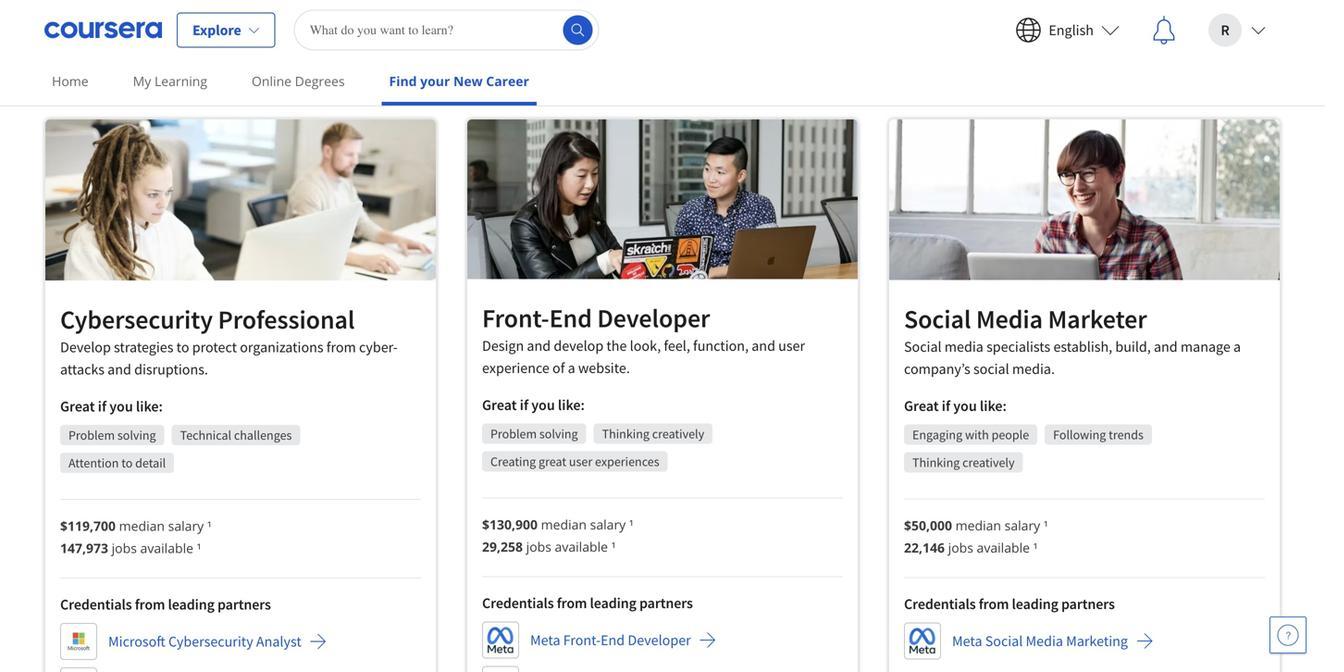 Task type: vqa. For each thing, say whether or not it's contained in the screenshot.
feel,
yes



Task type: describe. For each thing, give the bounding box(es) containing it.
my learning link
[[126, 60, 215, 102]]

end inside front-end developer design and develop the look, feel, function, and user experience of a website.
[[549, 302, 592, 334]]

home
[[52, 72, 89, 90]]

microsoft cybersecurity analyst link
[[60, 623, 327, 660]]

great if you like: for social
[[904, 397, 1007, 415]]

if for front-
[[520, 396, 529, 414]]

marketing
[[1067, 632, 1128, 650]]

learning
[[155, 72, 207, 90]]

media inside 'link'
[[1026, 632, 1064, 650]]

credentials for front-
[[482, 594, 554, 613]]

attention to detail
[[69, 454, 166, 471]]

you for front-
[[532, 396, 555, 414]]

with
[[965, 426, 989, 443]]

help center image
[[1277, 624, 1300, 646]]

following trends
[[1054, 426, 1144, 443]]

attacks
[[60, 360, 105, 379]]

credentials from leading partners for marketer
[[904, 595, 1115, 613]]

microsoft
[[108, 632, 166, 651]]

technical
[[180, 427, 232, 443]]

from for front-end developer
[[557, 594, 587, 613]]

creating great user experiences
[[491, 453, 660, 470]]

0 vertical spatial thinking
[[602, 426, 650, 442]]

trends
[[1109, 426, 1144, 443]]

partners for media
[[1062, 595, 1115, 613]]

$119,700 median salary ¹ 147,973 jobs available ¹
[[60, 517, 212, 557]]

experiences
[[595, 453, 660, 470]]

protect
[[192, 338, 237, 356]]

manage
[[1181, 337, 1231, 356]]

software engineering & it (13)
[[431, 51, 594, 68]]

engineering
[[482, 51, 547, 68]]

if for cybersecurity
[[98, 397, 106, 416]]

microsoft cybersecurity analyst
[[108, 632, 302, 651]]

design
[[482, 337, 524, 355]]

organizations
[[240, 338, 324, 356]]

$130,900 median salary ¹ 29,258 jobs available ¹
[[482, 516, 634, 556]]

1 vertical spatial developer
[[628, 631, 691, 650]]

find your new career link
[[382, 60, 537, 106]]

$130,900
[[482, 516, 538, 533]]

problem solving for developer
[[491, 426, 578, 442]]

my
[[133, 72, 151, 90]]

median for marketer
[[956, 517, 1002, 534]]

explore
[[193, 21, 241, 39]]

What do you want to learn? text field
[[294, 10, 600, 50]]

cybersecurity professional develop strategies to protect organizations from cyber- attacks and disruptions.
[[60, 303, 398, 379]]

credentials from leading partners for developer
[[482, 594, 693, 613]]

front-end developer design and develop the look, feel, function, and user experience of a website.
[[482, 302, 805, 377]]

a inside social media marketer social media specialists establish, build, and manage a company's social media.
[[1234, 337, 1241, 356]]

look,
[[630, 337, 661, 355]]

like: for developer
[[558, 396, 585, 414]]

strategies
[[114, 338, 174, 356]]

meta social media marketing
[[953, 632, 1128, 650]]

to inside "cybersecurity professional develop strategies to protect organizations from cyber- attacks and disruptions."
[[176, 338, 189, 356]]

cybersecurity inside "cybersecurity professional develop strategies to protect organizations from cyber- attacks and disruptions."
[[60, 303, 213, 336]]

develop
[[60, 338, 111, 356]]

the
[[607, 337, 627, 355]]

engaging with people
[[913, 426, 1030, 443]]

problem solving for develop
[[69, 427, 156, 443]]

media.
[[1013, 360, 1055, 378]]

jobs for develop
[[112, 539, 137, 557]]

software
[[431, 51, 480, 68]]

and right function,
[[752, 337, 776, 355]]

problem for front-end developer
[[491, 426, 537, 442]]

salary for developer
[[590, 516, 626, 533]]

credentials for cybersecurity
[[60, 595, 132, 614]]

online degrees link
[[244, 60, 352, 102]]

by
[[633, 13, 648, 31]]

creating
[[491, 453, 536, 470]]

(13)
[[573, 51, 594, 68]]

media inside social media marketer social media specialists establish, build, and manage a company's social media.
[[976, 303, 1043, 335]]

following
[[1054, 426, 1107, 443]]

coursera image
[[44, 15, 162, 45]]

find your new career
[[389, 72, 529, 90]]

establish,
[[1054, 337, 1113, 356]]

cybersecurity analyst image
[[45, 119, 436, 280]]

1 vertical spatial end
[[601, 631, 625, 650]]

cyber-
[[359, 338, 398, 356]]

category
[[674, 13, 729, 31]]

feel,
[[664, 337, 690, 355]]

filter by job category
[[597, 13, 729, 31]]

a inside front-end developer design and develop the look, feel, function, and user experience of a website.
[[568, 359, 575, 377]]

front- inside front-end developer design and develop the look, feel, function, and user experience of a website.
[[482, 302, 549, 334]]

professional
[[218, 303, 355, 336]]

available for developer
[[555, 538, 608, 556]]

salary for marketer
[[1005, 517, 1041, 534]]

my learning
[[133, 72, 207, 90]]

0 horizontal spatial creatively
[[652, 426, 705, 442]]

user inside front-end developer design and develop the look, feel, function, and user experience of a website.
[[779, 337, 805, 355]]

available for develop
[[140, 539, 193, 557]]

of
[[553, 359, 565, 377]]

meta front-end developer link
[[482, 622, 717, 659]]

147,973
[[60, 539, 108, 557]]

it
[[560, 51, 571, 68]]

jobs for developer
[[526, 538, 552, 556]]

experience
[[482, 359, 550, 377]]

and inside social media marketer social media specialists establish, build, and manage a company's social media.
[[1154, 337, 1178, 356]]

explore button
[[177, 12, 276, 48]]

0 horizontal spatial user
[[569, 453, 593, 470]]

meta front-end developer
[[530, 631, 691, 650]]



Task type: locate. For each thing, give the bounding box(es) containing it.
great if you like: down attacks
[[60, 397, 163, 416]]

people
[[992, 426, 1030, 443]]

1 horizontal spatial problem
[[491, 426, 537, 442]]

like: for develop
[[136, 397, 163, 416]]

problem solving
[[491, 426, 578, 442], [69, 427, 156, 443]]

user right great
[[569, 453, 593, 470]]

available right 22,146
[[977, 539, 1030, 556]]

2 horizontal spatial leading
[[1012, 595, 1059, 613]]

available inside the $50,000 median salary ¹ 22,146 jobs available ¹
[[977, 539, 1030, 556]]

salary inside $130,900 median salary ¹ 29,258 jobs available ¹
[[590, 516, 626, 533]]

if up engaging
[[942, 397, 951, 415]]

2 horizontal spatial partners
[[1062, 595, 1115, 613]]

$119,700
[[60, 517, 116, 535]]

from for cybersecurity professional
[[135, 595, 165, 614]]

home link
[[44, 60, 96, 102]]

0 horizontal spatial if
[[98, 397, 106, 416]]

available right 29,258
[[555, 538, 608, 556]]

0 horizontal spatial front-
[[482, 302, 549, 334]]

1 horizontal spatial credentials
[[482, 594, 554, 613]]

online
[[252, 72, 292, 90]]

0 horizontal spatial median
[[119, 517, 165, 535]]

1 vertical spatial social
[[904, 337, 942, 356]]

1 vertical spatial a
[[568, 359, 575, 377]]

great for social media marketer
[[904, 397, 939, 415]]

problem up creating
[[491, 426, 537, 442]]

0 horizontal spatial a
[[568, 359, 575, 377]]

0 horizontal spatial credentials from leading partners
[[60, 595, 271, 614]]

0 vertical spatial media
[[976, 303, 1043, 335]]

salary inside the $50,000 median salary ¹ 22,146 jobs available ¹
[[1005, 517, 1041, 534]]

credentials for social
[[904, 595, 976, 613]]

problem up 'attention'
[[69, 427, 115, 443]]

thinking up experiences
[[602, 426, 650, 442]]

technical challenges
[[180, 427, 292, 443]]

cybersecurity left analyst
[[168, 632, 253, 651]]

user
[[779, 337, 805, 355], [569, 453, 593, 470]]

great for cybersecurity professional
[[60, 397, 95, 416]]

0 vertical spatial user
[[779, 337, 805, 355]]

jobs right 147,973
[[112, 539, 137, 557]]

you up engaging with people at the bottom right of page
[[954, 397, 977, 415]]

great if you like: for cybersecurity
[[60, 397, 163, 416]]

&
[[550, 51, 558, 68]]

0 horizontal spatial end
[[549, 302, 592, 334]]

meta for social
[[953, 632, 983, 650]]

credentials from leading partners up microsoft cybersecurity analyst link
[[60, 595, 271, 614]]

0 vertical spatial a
[[1234, 337, 1241, 356]]

median right $50,000
[[956, 517, 1002, 534]]

leading
[[590, 594, 637, 613], [1012, 595, 1059, 613], [168, 595, 215, 614]]

great if you like: down experience
[[482, 396, 585, 414]]

credentials from leading partners up meta front-end developer link
[[482, 594, 693, 613]]

problem solving up great
[[491, 426, 578, 442]]

great
[[539, 453, 567, 470]]

leading for developer
[[590, 594, 637, 613]]

from for social media marketer
[[979, 595, 1009, 613]]

to
[[176, 338, 189, 356], [121, 454, 133, 471]]

1 horizontal spatial front-
[[564, 631, 601, 650]]

median right $130,900
[[541, 516, 587, 533]]

jobs right 29,258
[[526, 538, 552, 556]]

creatively down with
[[963, 454, 1015, 471]]

1 vertical spatial media
[[1026, 632, 1064, 650]]

from left cyber-
[[327, 338, 356, 356]]

problem solving up attention to detail at the left of page
[[69, 427, 156, 443]]

1 vertical spatial thinking
[[913, 454, 960, 471]]

available
[[555, 538, 608, 556], [977, 539, 1030, 556], [140, 539, 193, 557]]

you for cybersecurity
[[109, 397, 133, 416]]

0 horizontal spatial solving
[[117, 427, 156, 443]]

0 vertical spatial social
[[904, 303, 971, 335]]

None button
[[311, 44, 416, 74], [610, 44, 698, 74], [702, 44, 839, 74], [842, 44, 1015, 74], [311, 44, 416, 74], [610, 44, 698, 74], [702, 44, 839, 74], [842, 44, 1015, 74]]

$50,000
[[904, 517, 953, 534]]

1 horizontal spatial if
[[520, 396, 529, 414]]

0 vertical spatial cybersecurity
[[60, 303, 213, 336]]

from up meta front-end developer link
[[557, 594, 587, 613]]

0 horizontal spatial great if you like:
[[60, 397, 163, 416]]

developer
[[597, 302, 710, 334], [628, 631, 691, 650]]

median right $119,700
[[119, 517, 165, 535]]

to up "disruptions." on the left
[[176, 338, 189, 356]]

and down 'strategies'
[[108, 360, 131, 379]]

0 horizontal spatial like:
[[136, 397, 163, 416]]

1 horizontal spatial available
[[555, 538, 608, 556]]

partners up meta front-end developer
[[640, 594, 693, 613]]

jobs
[[526, 538, 552, 556], [949, 539, 974, 556], [112, 539, 137, 557]]

meta social media marketing link
[[904, 623, 1154, 660]]

cybersecurity
[[60, 303, 213, 336], [168, 632, 253, 651]]

partners up analyst
[[217, 595, 271, 614]]

1 vertical spatial user
[[569, 453, 593, 470]]

1 horizontal spatial credentials from leading partners
[[482, 594, 693, 613]]

0 horizontal spatial problem
[[69, 427, 115, 443]]

2 vertical spatial social
[[986, 632, 1023, 650]]

creatively up experiences
[[652, 426, 705, 442]]

median
[[541, 516, 587, 533], [956, 517, 1002, 534], [119, 517, 165, 535]]

None search field
[[294, 10, 600, 50]]

jobs inside the $50,000 median salary ¹ 22,146 jobs available ¹
[[949, 539, 974, 556]]

2 horizontal spatial salary
[[1005, 517, 1041, 534]]

1 horizontal spatial to
[[176, 338, 189, 356]]

jobs inside $130,900 median salary ¹ 29,258 jobs available ¹
[[526, 538, 552, 556]]

a right manage at bottom
[[1234, 337, 1241, 356]]

credentials from leading partners for develop
[[60, 595, 271, 614]]

0 vertical spatial to
[[176, 338, 189, 356]]

1 vertical spatial cybersecurity
[[168, 632, 253, 651]]

2 horizontal spatial if
[[942, 397, 951, 415]]

leading up meta social media marketing
[[1012, 595, 1059, 613]]

you up attention to detail at the left of page
[[109, 397, 133, 416]]

1 vertical spatial to
[[121, 454, 133, 471]]

0 horizontal spatial to
[[121, 454, 133, 471]]

like: down 'of'
[[558, 396, 585, 414]]

1 horizontal spatial great if you like:
[[482, 396, 585, 414]]

specialists
[[987, 337, 1051, 356]]

if down attacks
[[98, 397, 106, 416]]

solving up detail
[[117, 427, 156, 443]]

and inside "cybersecurity professional develop strategies to protect organizations from cyber- attacks and disruptions."
[[108, 360, 131, 379]]

1 horizontal spatial meta
[[953, 632, 983, 650]]

credentials down 22,146
[[904, 595, 976, 613]]

user right function,
[[779, 337, 805, 355]]

english button
[[1001, 0, 1135, 60]]

0 horizontal spatial great
[[60, 397, 95, 416]]

1 horizontal spatial salary
[[590, 516, 626, 533]]

22,146
[[904, 539, 945, 556]]

and right 'build,'
[[1154, 337, 1178, 356]]

media left the marketing at the bottom right of the page
[[1026, 632, 1064, 650]]

available right 147,973
[[140, 539, 193, 557]]

2 horizontal spatial you
[[954, 397, 977, 415]]

developer inside front-end developer design and develop the look, feel, function, and user experience of a website.
[[597, 302, 710, 334]]

like: down "disruptions." on the left
[[136, 397, 163, 416]]

great for front-end developer
[[482, 396, 517, 414]]

develop
[[554, 337, 604, 355]]

jobs inside $119,700 median salary ¹ 147,973 jobs available ¹
[[112, 539, 137, 557]]

meta
[[530, 631, 561, 650], [953, 632, 983, 650]]

career
[[486, 72, 529, 90]]

from inside "cybersecurity professional develop strategies to protect organizations from cyber- attacks and disruptions."
[[327, 338, 356, 356]]

salary for develop
[[168, 517, 204, 535]]

job
[[651, 13, 671, 31]]

social media marketer social media specialists establish, build, and manage a company's social media.
[[904, 303, 1241, 378]]

from up microsoft
[[135, 595, 165, 614]]

like: up with
[[980, 397, 1007, 415]]

partners for professional
[[217, 595, 271, 614]]

median inside the $50,000 median salary ¹ 22,146 jobs available ¹
[[956, 517, 1002, 534]]

0 horizontal spatial available
[[140, 539, 193, 557]]

1 horizontal spatial leading
[[590, 594, 637, 613]]

problem
[[491, 426, 537, 442], [69, 427, 115, 443]]

1 horizontal spatial solving
[[540, 426, 578, 442]]

1 vertical spatial creatively
[[963, 454, 1015, 471]]

0 horizontal spatial problem solving
[[69, 427, 156, 443]]

credentials down 29,258
[[482, 594, 554, 613]]

median for develop
[[119, 517, 165, 535]]

solving
[[540, 426, 578, 442], [117, 427, 156, 443]]

median for developer
[[541, 516, 587, 533]]

0 horizontal spatial thinking creatively
[[602, 426, 705, 442]]

disruptions.
[[134, 360, 208, 379]]

credentials
[[482, 594, 554, 613], [904, 595, 976, 613], [60, 595, 132, 614]]

0 horizontal spatial partners
[[217, 595, 271, 614]]

analyst
[[256, 632, 302, 651]]

leading for develop
[[168, 595, 215, 614]]

2 horizontal spatial great if you like:
[[904, 397, 1007, 415]]

front-
[[482, 302, 549, 334], [564, 631, 601, 650]]

thinking creatively up experiences
[[602, 426, 705, 442]]

salary
[[590, 516, 626, 533], [1005, 517, 1041, 534], [168, 517, 204, 535]]

2 horizontal spatial like:
[[980, 397, 1007, 415]]

great if you like: for front-
[[482, 396, 585, 414]]

credentials up microsoft
[[60, 595, 132, 614]]

available for marketer
[[977, 539, 1030, 556]]

social
[[974, 360, 1010, 378]]

1 horizontal spatial a
[[1234, 337, 1241, 356]]

to left detail
[[121, 454, 133, 471]]

jobs for marketer
[[949, 539, 974, 556]]

creatively
[[652, 426, 705, 442], [963, 454, 1015, 471]]

website.
[[578, 359, 630, 377]]

filter
[[597, 13, 630, 31]]

Software Engineering & IT (13) button
[[419, 44, 606, 74]]

0 horizontal spatial meta
[[530, 631, 561, 650]]

thinking creatively down engaging with people at the bottom right of page
[[913, 454, 1015, 471]]

1 horizontal spatial problem solving
[[491, 426, 578, 442]]

1 horizontal spatial great
[[482, 396, 517, 414]]

1 horizontal spatial thinking
[[913, 454, 960, 471]]

available inside $119,700 median salary ¹ 147,973 jobs available ¹
[[140, 539, 193, 557]]

median inside $130,900 median salary ¹ 29,258 jobs available ¹
[[541, 516, 587, 533]]

great down experience
[[482, 396, 517, 414]]

challenges
[[234, 427, 292, 443]]

credentials from leading partners up meta social media marketing 'link' on the right bottom
[[904, 595, 1115, 613]]

solving for develop
[[117, 427, 156, 443]]

great if you like:
[[482, 396, 585, 414], [904, 397, 1007, 415], [60, 397, 163, 416]]

if for social
[[942, 397, 951, 415]]

r button
[[1194, 0, 1281, 60]]

and up experience
[[527, 337, 551, 355]]

attention
[[69, 454, 119, 471]]

1 vertical spatial thinking creatively
[[913, 454, 1015, 471]]

media
[[945, 337, 984, 356]]

social inside 'link'
[[986, 632, 1023, 650]]

1 horizontal spatial end
[[601, 631, 625, 650]]

a right 'of'
[[568, 359, 575, 377]]

degrees
[[295, 72, 345, 90]]

leading for marketer
[[1012, 595, 1059, 613]]

media up specialists
[[976, 303, 1043, 335]]

great up engaging
[[904, 397, 939, 415]]

partners up the marketing at the bottom right of the page
[[1062, 595, 1115, 613]]

29,258
[[482, 538, 523, 556]]

english
[[1049, 21, 1094, 39]]

0 horizontal spatial thinking
[[602, 426, 650, 442]]

¹
[[629, 516, 634, 533], [1044, 517, 1049, 534], [207, 517, 212, 535], [612, 538, 616, 556], [1034, 539, 1038, 556], [197, 539, 201, 557]]

0 vertical spatial creatively
[[652, 426, 705, 442]]

and
[[527, 337, 551, 355], [752, 337, 776, 355], [1154, 337, 1178, 356], [108, 360, 131, 379]]

2 horizontal spatial credentials from leading partners
[[904, 595, 1115, 613]]

build,
[[1116, 337, 1151, 356]]

solving up great
[[540, 426, 578, 442]]

social media marketer image
[[890, 119, 1280, 280]]

median inside $119,700 median salary ¹ 147,973 jobs available ¹
[[119, 517, 165, 535]]

like: for marketer
[[980, 397, 1007, 415]]

cybersecurity up 'strategies'
[[60, 303, 213, 336]]

1 horizontal spatial jobs
[[526, 538, 552, 556]]

online degrees
[[252, 72, 345, 90]]

meta inside 'link'
[[953, 632, 983, 650]]

1 horizontal spatial thinking creatively
[[913, 454, 1015, 471]]

great down attacks
[[60, 397, 95, 416]]

software engineering & it (13) option group
[[311, 44, 1015, 74]]

if down experience
[[520, 396, 529, 414]]

0 vertical spatial front-
[[482, 302, 549, 334]]

find
[[389, 72, 417, 90]]

0 vertical spatial developer
[[597, 302, 710, 334]]

1 horizontal spatial median
[[541, 516, 587, 533]]

end
[[549, 302, 592, 334], [601, 631, 625, 650]]

0 horizontal spatial you
[[109, 397, 133, 416]]

great if you like: up engaging with people at the bottom right of page
[[904, 397, 1007, 415]]

$50,000 median salary ¹ 22,146 jobs available ¹
[[904, 517, 1049, 556]]

from
[[327, 338, 356, 356], [557, 594, 587, 613], [979, 595, 1009, 613], [135, 595, 165, 614]]

engaging
[[913, 426, 963, 443]]

2 horizontal spatial median
[[956, 517, 1002, 534]]

leading up microsoft cybersecurity analyst link
[[168, 595, 215, 614]]

jobs right 22,146
[[949, 539, 974, 556]]

1 horizontal spatial you
[[532, 396, 555, 414]]

thinking down engaging
[[913, 454, 960, 471]]

marketer
[[1048, 303, 1148, 335]]

you
[[532, 396, 555, 414], [954, 397, 977, 415], [109, 397, 133, 416]]

0 horizontal spatial salary
[[168, 517, 204, 535]]

0 horizontal spatial jobs
[[112, 539, 137, 557]]

you for social
[[954, 397, 977, 415]]

2 horizontal spatial available
[[977, 539, 1030, 556]]

available inside $130,900 median salary ¹ 29,258 jobs available ¹
[[555, 538, 608, 556]]

you down 'of'
[[532, 396, 555, 414]]

2 horizontal spatial credentials
[[904, 595, 976, 613]]

1 horizontal spatial creatively
[[963, 454, 1015, 471]]

0 vertical spatial thinking creatively
[[602, 426, 705, 442]]

your
[[420, 72, 450, 90]]

company's
[[904, 360, 971, 378]]

1 vertical spatial front-
[[564, 631, 601, 650]]

function,
[[693, 337, 749, 355]]

salary inside $119,700 median salary ¹ 147,973 jobs available ¹
[[168, 517, 204, 535]]

leading up meta front-end developer
[[590, 594, 637, 613]]

0 horizontal spatial credentials
[[60, 595, 132, 614]]

0 vertical spatial end
[[549, 302, 592, 334]]

from up meta social media marketing 'link' on the right bottom
[[979, 595, 1009, 613]]

1 horizontal spatial like:
[[558, 396, 585, 414]]

partners for end
[[640, 594, 693, 613]]

0 horizontal spatial leading
[[168, 595, 215, 614]]

1 horizontal spatial partners
[[640, 594, 693, 613]]

problem for cybersecurity professional
[[69, 427, 115, 443]]

2 horizontal spatial jobs
[[949, 539, 974, 556]]

1 horizontal spatial user
[[779, 337, 805, 355]]

meta for front-
[[530, 631, 561, 650]]

solving for developer
[[540, 426, 578, 442]]

detail
[[135, 454, 166, 471]]

2 horizontal spatial great
[[904, 397, 939, 415]]

new
[[454, 72, 483, 90]]

thinking creatively
[[602, 426, 705, 442], [913, 454, 1015, 471]]

r
[[1221, 21, 1230, 39]]



